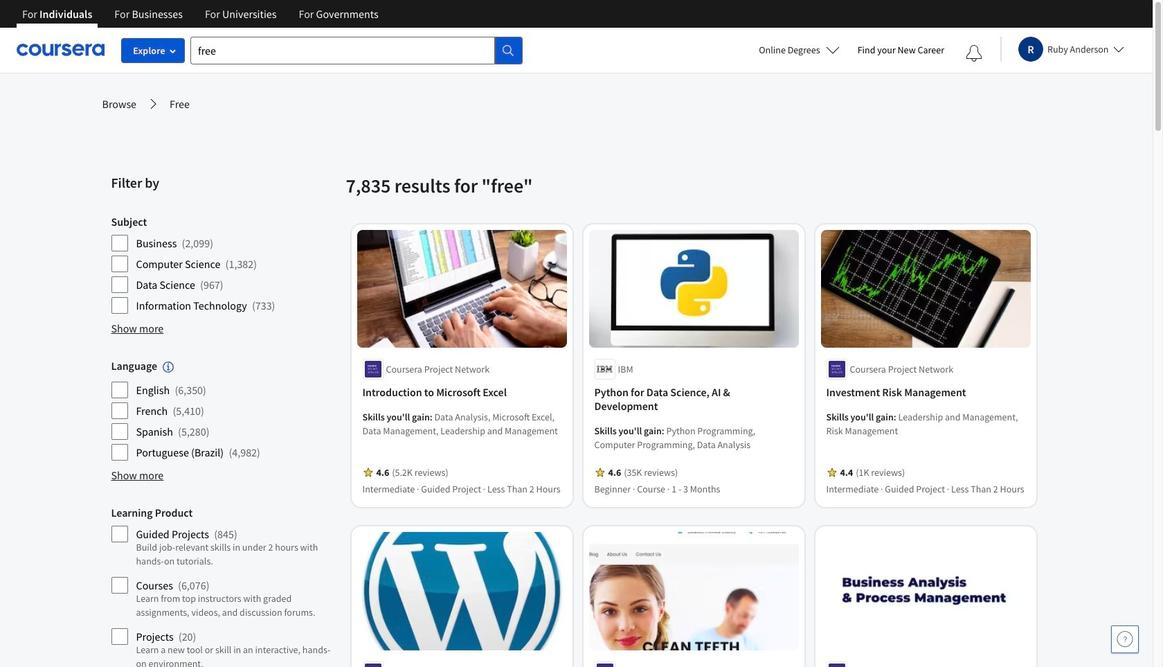Task type: locate. For each thing, give the bounding box(es) containing it.
coursera image
[[17, 39, 105, 61]]

None search field
[[191, 36, 523, 64]]

0 vertical spatial group
[[111, 215, 338, 315]]

group
[[111, 215, 338, 315], [111, 359, 338, 462], [111, 506, 338, 667]]

2 vertical spatial group
[[111, 506, 338, 667]]

1 vertical spatial group
[[111, 359, 338, 462]]

What do you want to learn? text field
[[191, 36, 495, 64]]



Task type: describe. For each thing, give the bounding box(es) containing it.
1 group from the top
[[111, 215, 338, 315]]

2 group from the top
[[111, 359, 338, 462]]

banner navigation
[[11, 0, 390, 38]]

information about this filter group image
[[163, 362, 174, 373]]

3 group from the top
[[111, 506, 338, 667]]

help center image
[[1118, 631, 1134, 648]]



Task type: vqa. For each thing, say whether or not it's contained in the screenshot.
sixth Go to certificate from the top
no



